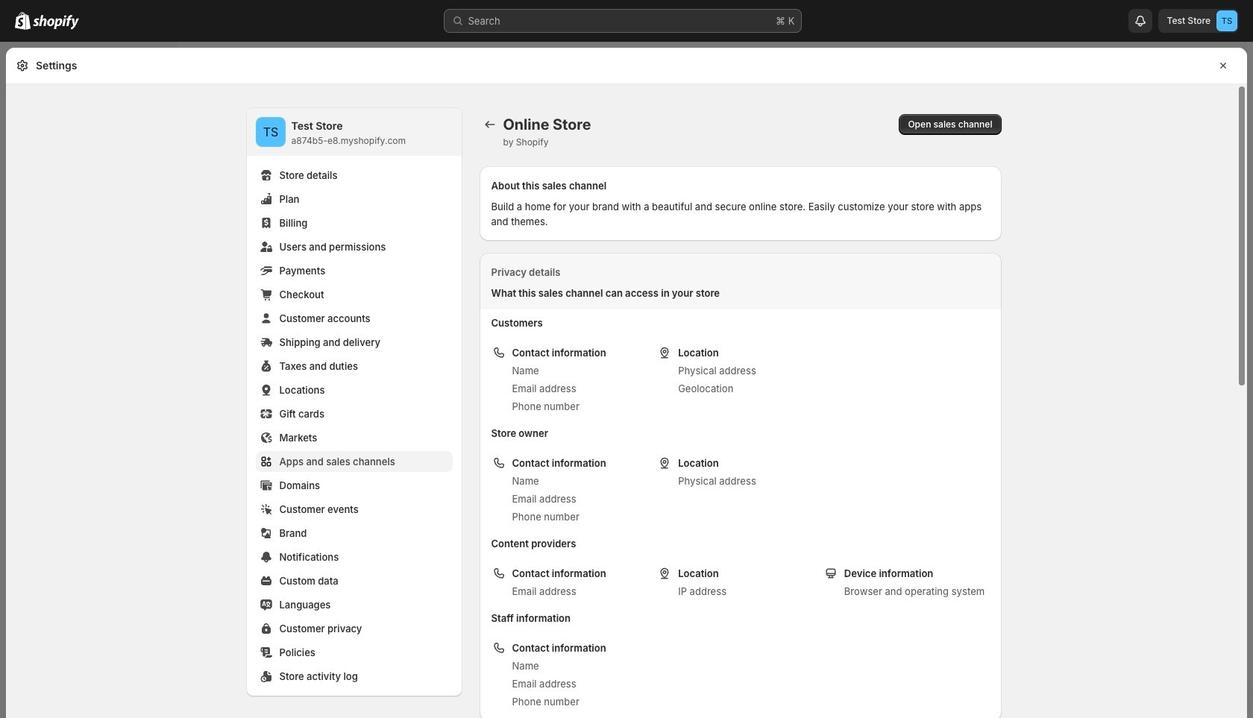 Task type: vqa. For each thing, say whether or not it's contained in the screenshot.
Pagination element
no



Task type: describe. For each thing, give the bounding box(es) containing it.
shopify image
[[15, 12, 31, 30]]



Task type: locate. For each thing, give the bounding box(es) containing it.
1 horizontal spatial test store image
[[1217, 10, 1238, 31]]

shopify image
[[33, 15, 79, 30]]

settings dialog
[[6, 48, 1247, 718]]

shop settings menu element
[[247, 108, 461, 696]]

test store image inside shop settings menu element
[[256, 117, 285, 147]]

test store image
[[1217, 10, 1238, 31], [256, 117, 285, 147]]

0 horizontal spatial test store image
[[256, 117, 285, 147]]

1 vertical spatial test store image
[[256, 117, 285, 147]]

0 vertical spatial test store image
[[1217, 10, 1238, 31]]



